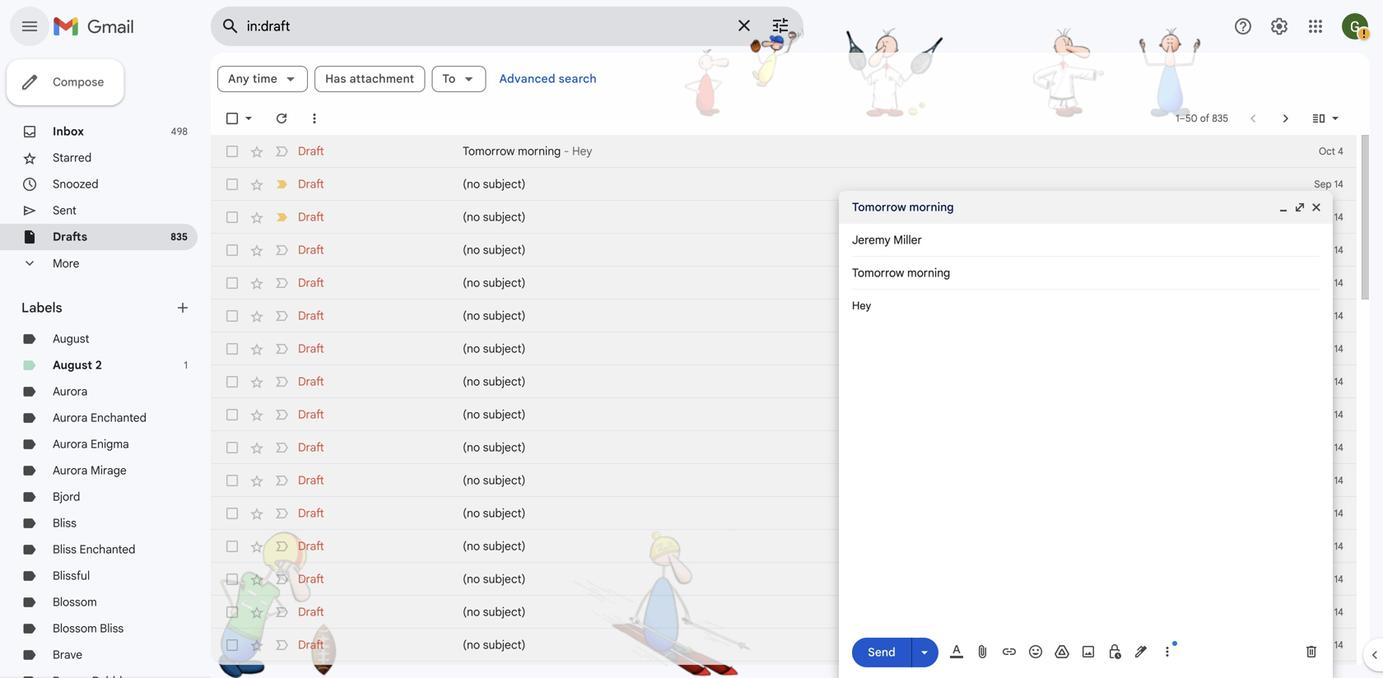Task type: vqa. For each thing, say whether or not it's contained in the screenshot.
middle the Umlaut
no



Task type: describe. For each thing, give the bounding box(es) containing it.
sep 14 for 14th row from the top
[[1314, 574, 1344, 586]]

2 sep from the top
[[1314, 211, 1332, 224]]

Message Body text field
[[852, 298, 1320, 621]]

blissful link
[[53, 569, 90, 583]]

labels
[[21, 300, 62, 316]]

sep for 6th row from the bottom of the main content containing any time
[[1314, 508, 1332, 520]]

50
[[1186, 112, 1198, 125]]

(no for 13th row
[[463, 539, 480, 554]]

toggle confidential mode image
[[1107, 644, 1123, 660]]

gmail image
[[53, 10, 142, 43]]

(no subject) link for 13th row
[[463, 539, 1266, 555]]

7 draft from the top
[[298, 342, 324, 356]]

more image
[[306, 110, 323, 127]]

sep 14 for 13th row
[[1314, 541, 1344, 553]]

subject) for the (no subject) link for fourth row from the top
[[483, 243, 526, 257]]

(no for 15th row from the top of the main content containing any time
[[463, 605, 480, 620]]

tomorrow for tomorrow morning - hey
[[463, 144, 515, 159]]

(no subject) for 14th row from the top
[[463, 572, 526, 587]]

has attachment
[[325, 72, 414, 86]]

6 draft from the top
[[298, 309, 324, 323]]

more send options image
[[916, 645, 933, 661]]

blissful
[[53, 569, 90, 583]]

sent link
[[53, 203, 76, 218]]

bliss for bliss enchanted
[[53, 543, 77, 557]]

1 sep from the top
[[1314, 178, 1332, 191]]

compose
[[53, 75, 104, 89]]

(no subject) for fourth row from the top
[[463, 243, 526, 257]]

starred link
[[53, 151, 92, 165]]

jeremy
[[852, 233, 891, 247]]

(no subject) for 6th row from the bottom of the main content containing any time
[[463, 506, 526, 521]]

send button
[[852, 638, 912, 668]]

4 14 from the top
[[1334, 277, 1344, 289]]

any
[[228, 72, 250, 86]]

aurora enchanted
[[53, 411, 147, 425]]

snoozed link
[[53, 177, 99, 191]]

(no subject) link for 6th row from the bottom of the main content containing any time
[[463, 506, 1266, 522]]

3 row from the top
[[211, 201, 1357, 234]]

(no subject) for 15th row from the top of the main content containing any time
[[463, 605, 526, 620]]

jeremy miller
[[852, 233, 922, 247]]

hey inside text box
[[852, 300, 871, 312]]

august 2 link
[[53, 358, 102, 373]]

subject) for 6th row from the bottom of the main content containing any time the (no subject) link
[[483, 506, 526, 521]]

august 2
[[53, 358, 102, 373]]

(no for 16th row from the bottom
[[463, 177, 480, 191]]

9 draft from the top
[[298, 408, 324, 422]]

oct 4
[[1319, 145, 1344, 158]]

9 row from the top
[[211, 399, 1357, 431]]

7 row from the top
[[211, 333, 1357, 366]]

of
[[1200, 112, 1210, 125]]

bliss enchanted link
[[53, 543, 136, 557]]

support image
[[1233, 16, 1253, 36]]

1 draft from the top
[[298, 144, 324, 159]]

4 sep from the top
[[1314, 277, 1332, 289]]

aurora enchanted link
[[53, 411, 147, 425]]

14 for 16th row
[[1334, 639, 1344, 652]]

(no subject) for 11th row from the top
[[463, 473, 526, 488]]

14 for 13th row
[[1334, 541, 1344, 553]]

6 row from the top
[[211, 300, 1357, 333]]

sep 14 for 10th row from the bottom of the main content containing any time
[[1314, 376, 1344, 388]]

(no subject) for 16th row
[[463, 638, 526, 653]]

(no subject) link for 14th row from the top
[[463, 571, 1266, 588]]

insert photo image
[[1080, 644, 1097, 660]]

15 draft from the top
[[298, 605, 324, 620]]

13 row from the top
[[211, 530, 1357, 563]]

inbox link
[[53, 124, 84, 139]]

attachment
[[350, 72, 414, 86]]

(no subject) link for 11th row from the top
[[463, 473, 1266, 489]]

1 row from the top
[[211, 135, 1357, 168]]

(no for 16th row
[[463, 638, 480, 653]]

main content containing any time
[[211, 53, 1370, 678]]

(no for 10th row from the bottom of the main content containing any time
[[463, 375, 480, 389]]

aurora mirage
[[53, 464, 127, 478]]

4 row from the top
[[211, 234, 1357, 267]]

blossom for blossom link
[[53, 595, 97, 610]]

11 draft from the top
[[298, 473, 324, 488]]

enchanted for aurora enchanted
[[91, 411, 147, 425]]

2 sep 14 from the top
[[1314, 211, 1344, 224]]

subject) for the (no subject) link for 5th row
[[483, 276, 526, 290]]

subject) for the (no subject) link associated with 11th row from the top
[[483, 473, 526, 488]]

sep for 16th row
[[1314, 639, 1332, 652]]

bliss link
[[53, 516, 77, 531]]

tomorrow for tomorrow morning
[[852, 200, 906, 214]]

search mail image
[[216, 12, 245, 41]]

14 for 11th row from the top
[[1334, 475, 1344, 487]]

8 row from the top
[[211, 366, 1357, 399]]

(no for 11th row from the top
[[463, 473, 480, 488]]

more button
[[0, 250, 198, 277]]

(no subject) for 16th row from the bottom
[[463, 177, 526, 191]]

sent
[[53, 203, 76, 218]]

sep for 11th row from the bottom of the main content containing any time
[[1314, 343, 1332, 355]]

search
[[559, 72, 597, 86]]

Search mail text field
[[247, 18, 725, 35]]

sep for ninth row from the bottom
[[1314, 409, 1332, 421]]

subject) for 14th row from the top's the (no subject) link
[[483, 572, 526, 587]]

(no subject) for 10th row from the bottom of the main content containing any time
[[463, 375, 526, 389]]

aurora enigma
[[53, 437, 129, 452]]

1 14 from the top
[[1334, 178, 1344, 191]]

sep for 8th row from the bottom
[[1314, 442, 1332, 454]]

(no for 8th row from the bottom
[[463, 441, 480, 455]]

4
[[1338, 145, 1344, 158]]

11 row from the top
[[211, 464, 1357, 497]]

sep 14 for 15th row from the top of the main content containing any time
[[1314, 606, 1344, 619]]

8 draft from the top
[[298, 375, 324, 389]]

morning for tomorrow morning
[[909, 200, 954, 214]]

tomorrow morning - hey
[[463, 144, 592, 159]]

14 for ninth row from the bottom
[[1334, 409, 1344, 421]]

attach files image
[[975, 644, 991, 660]]

1 sep 14 from the top
[[1314, 178, 1344, 191]]

14 for 15th row from the top of the main content containing any time
[[1334, 606, 1344, 619]]

5 draft from the top
[[298, 276, 324, 290]]

10 row from the top
[[211, 431, 1357, 464]]

4 sep 14 from the top
[[1314, 277, 1344, 289]]

bjord
[[53, 490, 80, 504]]

(no subject) for 12th row from the bottom
[[463, 309, 526, 323]]

2 draft from the top
[[298, 177, 324, 191]]

(no for 12th row from the bottom
[[463, 309, 480, 323]]

older image
[[1278, 110, 1294, 127]]

subject) for the (no subject) link for 10th row from the bottom of the main content containing any time
[[483, 375, 526, 389]]

0 vertical spatial hey
[[572, 144, 592, 159]]

send
[[868, 645, 896, 660]]

pop out image
[[1294, 201, 1307, 214]]

compose button
[[7, 59, 124, 105]]

16 row from the top
[[211, 629, 1357, 662]]

sep 14 for 16th row
[[1314, 639, 1344, 652]]

5 row from the top
[[211, 267, 1357, 300]]

12 row from the top
[[211, 497, 1357, 530]]

sep 14 for 11th row from the top
[[1314, 475, 1344, 487]]

subject) for the (no subject) link for ninth row from the bottom
[[483, 408, 526, 422]]

sep for 10th row from the bottom of the main content containing any time
[[1314, 376, 1332, 388]]

aurora for aurora enigma
[[53, 437, 88, 452]]



Task type: locate. For each thing, give the bounding box(es) containing it.
august link
[[53, 332, 89, 346]]

(no subject) for 3rd row
[[463, 210, 526, 224]]

(no subject) link for 15th row from the top of the main content containing any time
[[463, 604, 1266, 621]]

(no subject) for 8th row from the bottom
[[463, 441, 526, 455]]

insert files using drive image
[[1054, 644, 1070, 660]]

16 draft from the top
[[298, 638, 324, 653]]

tomorrow left the -
[[463, 144, 515, 159]]

14 for 14th row from the top
[[1334, 574, 1344, 586]]

subject) for 8th row from the bottom's the (no subject) link
[[483, 441, 526, 455]]

2 vertical spatial bliss
[[100, 622, 124, 636]]

14 (no subject) from the top
[[463, 605, 526, 620]]

hey down jeremy
[[852, 300, 871, 312]]

blossom down blossom link
[[53, 622, 97, 636]]

blossom down blissful 'link' at left
[[53, 595, 97, 610]]

2 subject) from the top
[[483, 210, 526, 224]]

13 14 from the top
[[1334, 574, 1344, 586]]

None search field
[[211, 7, 804, 46]]

14 (no from the top
[[463, 605, 480, 620]]

3 aurora from the top
[[53, 437, 88, 452]]

insert link ‪(⌘k)‬ image
[[1001, 644, 1018, 660]]

6 14 from the top
[[1334, 343, 1344, 355]]

12 draft from the top
[[298, 506, 324, 521]]

1 vertical spatial 1
[[184, 359, 188, 372]]

9 (no subject) from the top
[[463, 441, 526, 455]]

14 draft from the top
[[298, 572, 324, 587]]

10 (no from the top
[[463, 473, 480, 488]]

row
[[211, 135, 1357, 168], [211, 168, 1357, 201], [211, 201, 1357, 234], [211, 234, 1357, 267], [211, 267, 1357, 300], [211, 300, 1357, 333], [211, 333, 1357, 366], [211, 366, 1357, 399], [211, 399, 1357, 431], [211, 431, 1357, 464], [211, 464, 1357, 497], [211, 497, 1357, 530], [211, 530, 1357, 563], [211, 563, 1357, 596], [211, 596, 1357, 629], [211, 629, 1357, 662], [211, 662, 1357, 678]]

15 sep from the top
[[1314, 639, 1332, 652]]

4 aurora from the top
[[53, 464, 88, 478]]

main menu image
[[20, 16, 40, 36]]

toggle split pane mode image
[[1311, 110, 1327, 127]]

None checkbox
[[224, 209, 240, 226], [224, 308, 240, 324], [224, 341, 240, 357], [224, 374, 240, 390], [224, 407, 240, 423], [224, 506, 240, 522], [224, 539, 240, 555], [224, 571, 240, 588], [224, 604, 240, 621], [224, 637, 240, 654], [224, 209, 240, 226], [224, 308, 240, 324], [224, 341, 240, 357], [224, 374, 240, 390], [224, 407, 240, 423], [224, 506, 240, 522], [224, 539, 240, 555], [224, 571, 240, 588], [224, 604, 240, 621], [224, 637, 240, 654]]

0 vertical spatial 835
[[1212, 112, 1228, 125]]

14 sep from the top
[[1314, 606, 1332, 619]]

aurora mirage link
[[53, 464, 127, 478]]

bliss for bliss link
[[53, 516, 77, 531]]

(no subject) link for 3rd row
[[463, 209, 1266, 226]]

0 vertical spatial blossom
[[53, 595, 97, 610]]

1 50 of 835
[[1176, 112, 1228, 125]]

14 for 12th row from the bottom
[[1334, 310, 1344, 322]]

4 (no from the top
[[463, 276, 480, 290]]

1 subject) from the top
[[483, 177, 526, 191]]

(no subject) for ninth row from the bottom
[[463, 408, 526, 422]]

1 vertical spatial 835
[[171, 231, 188, 243]]

0 vertical spatial bliss
[[53, 516, 77, 531]]

498
[[171, 126, 188, 138]]

1 horizontal spatial 1
[[1176, 112, 1180, 125]]

835 inside labels navigation
[[171, 231, 188, 243]]

more options image
[[1163, 644, 1173, 660]]

Subject field
[[852, 265, 1320, 282]]

15 14 from the top
[[1334, 639, 1344, 652]]

0 horizontal spatial morning
[[518, 144, 561, 159]]

sep 14 for 8th row from the bottom
[[1314, 442, 1344, 454]]

1 blossom from the top
[[53, 595, 97, 610]]

1 august from the top
[[53, 332, 89, 346]]

3 subject) from the top
[[483, 243, 526, 257]]

0 horizontal spatial 835
[[171, 231, 188, 243]]

(no for 3rd row
[[463, 210, 480, 224]]

settings image
[[1270, 16, 1289, 36]]

(no subject) for 13th row
[[463, 539, 526, 554]]

morning for tomorrow morning - hey
[[518, 144, 561, 159]]

bliss enchanted
[[53, 543, 136, 557]]

5 (no subject) link from the top
[[463, 308, 1266, 324]]

brave link
[[53, 648, 82, 662]]

close image
[[1310, 201, 1323, 214]]

(no subject) link for 12th row from the bottom
[[463, 308, 1266, 324]]

14 for 6th row from the bottom of the main content containing any time
[[1334, 508, 1344, 520]]

2 (no from the top
[[463, 210, 480, 224]]

15 (no subject) from the top
[[463, 638, 526, 653]]

1 (no subject) link from the top
[[463, 176, 1266, 193]]

1 (no from the top
[[463, 177, 480, 191]]

oct
[[1319, 145, 1336, 158]]

(no subject) link for fourth row from the top
[[463, 242, 1266, 259]]

8 (no from the top
[[463, 408, 480, 422]]

blossom link
[[53, 595, 97, 610]]

1
[[1176, 112, 1180, 125], [184, 359, 188, 372]]

14 for 10th row from the bottom of the main content containing any time
[[1334, 376, 1344, 388]]

(no subject) for 5th row
[[463, 276, 526, 290]]

6 sep 14 from the top
[[1314, 343, 1344, 355]]

14 for 8th row from the bottom
[[1334, 442, 1344, 454]]

0 vertical spatial tomorrow
[[463, 144, 515, 159]]

has attachment button
[[315, 66, 425, 92]]

(no subject) link for ninth row from the bottom
[[463, 407, 1266, 423]]

6 sep from the top
[[1314, 343, 1332, 355]]

(no subject) link for 11th row from the bottom of the main content containing any time
[[463, 341, 1266, 357]]

inbox
[[53, 124, 84, 139]]

august
[[53, 332, 89, 346], [53, 358, 92, 373]]

sep for 13th row
[[1314, 541, 1332, 553]]

3 (no subject) from the top
[[463, 243, 526, 257]]

15 (no from the top
[[463, 638, 480, 653]]

sep 14
[[1314, 178, 1344, 191], [1314, 211, 1344, 224], [1314, 244, 1344, 256], [1314, 277, 1344, 289], [1314, 310, 1344, 322], [1314, 343, 1344, 355], [1314, 376, 1344, 388], [1314, 409, 1344, 421], [1314, 442, 1344, 454], [1314, 475, 1344, 487], [1314, 508, 1344, 520], [1314, 541, 1344, 553], [1314, 574, 1344, 586], [1314, 606, 1344, 619], [1314, 639, 1344, 652]]

has
[[325, 72, 346, 86]]

4 subject) from the top
[[483, 276, 526, 290]]

13 subject) from the top
[[483, 572, 526, 587]]

tomorrow
[[463, 144, 515, 159], [852, 200, 906, 214]]

blossom bliss link
[[53, 622, 124, 636]]

3 draft from the top
[[298, 210, 324, 224]]

11 14 from the top
[[1334, 508, 1344, 520]]

(no for 6th row from the bottom of the main content containing any time
[[463, 506, 480, 521]]

(no subject) link for 8th row from the bottom
[[463, 440, 1266, 456]]

-
[[564, 144, 569, 159]]

(no for 11th row from the bottom of the main content containing any time
[[463, 342, 480, 356]]

(no for fourth row from the top
[[463, 243, 480, 257]]

sep for 15th row from the top of the main content containing any time
[[1314, 606, 1332, 619]]

7 subject) from the top
[[483, 375, 526, 389]]

7 (no subject) link from the top
[[463, 374, 1266, 390]]

(no subject)
[[463, 177, 526, 191], [463, 210, 526, 224], [463, 243, 526, 257], [463, 276, 526, 290], [463, 309, 526, 323], [463, 342, 526, 356], [463, 375, 526, 389], [463, 408, 526, 422], [463, 441, 526, 455], [463, 473, 526, 488], [463, 506, 526, 521], [463, 539, 526, 554], [463, 572, 526, 587], [463, 605, 526, 620], [463, 638, 526, 653]]

labels navigation
[[0, 53, 211, 678]]

12 subject) from the top
[[483, 539, 526, 554]]

13 draft from the top
[[298, 539, 324, 554]]

clear search image
[[728, 9, 761, 42]]

aurora
[[53, 385, 88, 399], [53, 411, 88, 425], [53, 437, 88, 452], [53, 464, 88, 478]]

august up august 2 on the left bottom
[[53, 332, 89, 346]]

miller
[[894, 233, 922, 247]]

11 subject) from the top
[[483, 506, 526, 521]]

aurora for aurora enchanted
[[53, 411, 88, 425]]

draft
[[298, 144, 324, 159], [298, 177, 324, 191], [298, 210, 324, 224], [298, 243, 324, 257], [298, 276, 324, 290], [298, 309, 324, 323], [298, 342, 324, 356], [298, 375, 324, 389], [298, 408, 324, 422], [298, 441, 324, 455], [298, 473, 324, 488], [298, 506, 324, 521], [298, 539, 324, 554], [298, 572, 324, 587], [298, 605, 324, 620], [298, 638, 324, 653]]

brave
[[53, 648, 82, 662]]

12 (no subject) from the top
[[463, 539, 526, 554]]

5 (no from the top
[[463, 309, 480, 323]]

13 (no from the top
[[463, 572, 480, 587]]

15 (no subject) link from the top
[[463, 637, 1266, 654]]

1 (no subject) from the top
[[463, 177, 526, 191]]

enigma
[[91, 437, 129, 452]]

insert signature image
[[1133, 644, 1149, 660]]

aurora down aurora link
[[53, 411, 88, 425]]

sep 14 for ninth row from the bottom
[[1314, 409, 1344, 421]]

14
[[1334, 178, 1344, 191], [1334, 211, 1344, 224], [1334, 244, 1344, 256], [1334, 277, 1344, 289], [1334, 310, 1344, 322], [1334, 343, 1344, 355], [1334, 376, 1344, 388], [1334, 409, 1344, 421], [1334, 442, 1344, 454], [1334, 475, 1344, 487], [1334, 508, 1344, 520], [1334, 541, 1344, 553], [1334, 574, 1344, 586], [1334, 606, 1344, 619], [1334, 639, 1344, 652]]

13 sep 14 from the top
[[1314, 574, 1344, 586]]

august for august 2
[[53, 358, 92, 373]]

advanced
[[499, 72, 556, 86]]

(no subject) link for 5th row
[[463, 275, 1266, 291]]

0 vertical spatial enchanted
[[91, 411, 147, 425]]

1 inside labels navigation
[[184, 359, 188, 372]]

mirage
[[91, 464, 127, 478]]

sep
[[1314, 178, 1332, 191], [1314, 211, 1332, 224], [1314, 244, 1332, 256], [1314, 277, 1332, 289], [1314, 310, 1332, 322], [1314, 343, 1332, 355], [1314, 376, 1332, 388], [1314, 409, 1332, 421], [1314, 442, 1332, 454], [1314, 475, 1332, 487], [1314, 508, 1332, 520], [1314, 541, 1332, 553], [1314, 574, 1332, 586], [1314, 606, 1332, 619], [1314, 639, 1332, 652]]

subject) for 12th row from the bottom the (no subject) link
[[483, 309, 526, 323]]

advanced search
[[499, 72, 597, 86]]

subject)
[[483, 177, 526, 191], [483, 210, 526, 224], [483, 243, 526, 257], [483, 276, 526, 290], [483, 309, 526, 323], [483, 342, 526, 356], [483, 375, 526, 389], [483, 408, 526, 422], [483, 441, 526, 455], [483, 473, 526, 488], [483, 506, 526, 521], [483, 539, 526, 554], [483, 572, 526, 587], [483, 605, 526, 620], [483, 638, 526, 653]]

0 horizontal spatial hey
[[572, 144, 592, 159]]

14 sep 14 from the top
[[1314, 606, 1344, 619]]

(no subject) link
[[463, 176, 1266, 193], [463, 209, 1266, 226], [463, 242, 1266, 259], [463, 275, 1266, 291], [463, 308, 1266, 324], [463, 341, 1266, 357], [463, 374, 1266, 390], [463, 407, 1266, 423], [463, 440, 1266, 456], [463, 473, 1266, 489], [463, 506, 1266, 522], [463, 539, 1266, 555], [463, 571, 1266, 588], [463, 604, 1266, 621], [463, 637, 1266, 654]]

0 vertical spatial august
[[53, 332, 89, 346]]

any time
[[228, 72, 278, 86]]

(no subject) link for 16th row from the bottom
[[463, 176, 1266, 193]]

8 14 from the top
[[1334, 409, 1344, 421]]

835 inside main content
[[1212, 112, 1228, 125]]

(no for ninth row from the bottom
[[463, 408, 480, 422]]

9 (no subject) link from the top
[[463, 440, 1266, 456]]

6 subject) from the top
[[483, 342, 526, 356]]

aurora up bjord link
[[53, 464, 88, 478]]

tomorrow morning
[[852, 200, 954, 214]]

2 blossom from the top
[[53, 622, 97, 636]]

1 vertical spatial morning
[[909, 200, 954, 214]]

discard draft ‪(⌘⇧d)‬ image
[[1303, 644, 1320, 660]]

1 vertical spatial bliss
[[53, 543, 77, 557]]

sep 14 for 12th row from the bottom
[[1314, 310, 1344, 322]]

1 vertical spatial blossom
[[53, 622, 97, 636]]

4 draft from the top
[[298, 243, 324, 257]]

august for august link
[[53, 332, 89, 346]]

9 subject) from the top
[[483, 441, 526, 455]]

morning left the -
[[518, 144, 561, 159]]

tomorrow morning dialog
[[839, 191, 1333, 678]]

to
[[442, 72, 456, 86]]

(no subject) for 11th row from the bottom of the main content containing any time
[[463, 342, 526, 356]]

drafts link
[[53, 230, 87, 244]]

subject) for 13th row's the (no subject) link
[[483, 539, 526, 554]]

sep for 14th row from the top
[[1314, 574, 1332, 586]]

1 horizontal spatial tomorrow
[[852, 200, 906, 214]]

sep 14 for 11th row from the bottom of the main content containing any time
[[1314, 343, 1344, 355]]

1 horizontal spatial hey
[[852, 300, 871, 312]]

insert emoji ‪(⌘⇧2)‬ image
[[1028, 644, 1044, 660]]

2 row from the top
[[211, 168, 1357, 201]]

hey
[[572, 144, 592, 159], [852, 300, 871, 312]]

starred
[[53, 151, 92, 165]]

3 sep 14 from the top
[[1314, 244, 1344, 256]]

sep for 12th row from the bottom
[[1314, 310, 1332, 322]]

11 (no from the top
[[463, 506, 480, 521]]

1 horizontal spatial 835
[[1212, 112, 1228, 125]]

snoozed
[[53, 177, 99, 191]]

subject) for 16th row's the (no subject) link
[[483, 638, 526, 653]]

(no subject) link for 16th row
[[463, 637, 1266, 654]]

15 row from the top
[[211, 596, 1357, 629]]

14 for 11th row from the bottom of the main content containing any time
[[1334, 343, 1344, 355]]

3 (no from the top
[[463, 243, 480, 257]]

any time button
[[217, 66, 308, 92]]

time
[[253, 72, 278, 86]]

11 (no subject) from the top
[[463, 506, 526, 521]]

12 sep 14 from the top
[[1314, 541, 1344, 553]]

1 vertical spatial august
[[53, 358, 92, 373]]

4 (no subject) link from the top
[[463, 275, 1266, 291]]

11 sep from the top
[[1314, 508, 1332, 520]]

10 14 from the top
[[1334, 475, 1344, 487]]

9 sep 14 from the top
[[1314, 442, 1344, 454]]

1 vertical spatial tomorrow
[[852, 200, 906, 214]]

9 sep from the top
[[1314, 442, 1332, 454]]

2 14 from the top
[[1334, 211, 1344, 224]]

subject) for the (no subject) link related to 11th row from the bottom of the main content containing any time
[[483, 342, 526, 356]]

9 14 from the top
[[1334, 442, 1344, 454]]

subject) for the (no subject) link related to 3rd row
[[483, 210, 526, 224]]

1 vertical spatial enchanted
[[79, 543, 136, 557]]

17 row from the top
[[211, 662, 1357, 678]]

8 sep from the top
[[1314, 409, 1332, 421]]

835
[[1212, 112, 1228, 125], [171, 231, 188, 243]]

0 horizontal spatial 1
[[184, 359, 188, 372]]

enchanted up 'blissful'
[[79, 543, 136, 557]]

aurora enigma link
[[53, 437, 129, 452]]

morning
[[518, 144, 561, 159], [909, 200, 954, 214]]

bjord link
[[53, 490, 80, 504]]

morning inside row
[[518, 144, 561, 159]]

5 sep 14 from the top
[[1314, 310, 1344, 322]]

(no for 5th row
[[463, 276, 480, 290]]

aurora down august 2 on the left bottom
[[53, 385, 88, 399]]

11 (no subject) link from the top
[[463, 506, 1266, 522]]

drafts
[[53, 230, 87, 244]]

minimize image
[[1277, 201, 1290, 214]]

(no
[[463, 177, 480, 191], [463, 210, 480, 224], [463, 243, 480, 257], [463, 276, 480, 290], [463, 309, 480, 323], [463, 342, 480, 356], [463, 375, 480, 389], [463, 408, 480, 422], [463, 441, 480, 455], [463, 473, 480, 488], [463, 506, 480, 521], [463, 539, 480, 554], [463, 572, 480, 587], [463, 605, 480, 620], [463, 638, 480, 653]]

8 subject) from the top
[[483, 408, 526, 422]]

sep for 11th row from the top
[[1314, 475, 1332, 487]]

morning inside dialog
[[909, 200, 954, 214]]

blossom bliss
[[53, 622, 124, 636]]

12 (no subject) link from the top
[[463, 539, 1266, 555]]

more
[[53, 256, 79, 271]]

0 vertical spatial morning
[[518, 144, 561, 159]]

to button
[[432, 66, 486, 92]]

morning up the miller
[[909, 200, 954, 214]]

7 (no from the top
[[463, 375, 480, 389]]

2 (no subject) link from the top
[[463, 209, 1266, 226]]

12 (no from the top
[[463, 539, 480, 554]]

aurora for aurora link
[[53, 385, 88, 399]]

aurora for aurora mirage
[[53, 464, 88, 478]]

enchanted up enigma
[[91, 411, 147, 425]]

12 14 from the top
[[1334, 541, 1344, 553]]

11 sep 14 from the top
[[1314, 508, 1344, 520]]

sep 14 for 6th row from the bottom of the main content containing any time
[[1314, 508, 1344, 520]]

tomorrow inside dialog
[[852, 200, 906, 214]]

0 vertical spatial 1
[[1176, 112, 1180, 125]]

10 (no subject) from the top
[[463, 473, 526, 488]]

14 subject) from the top
[[483, 605, 526, 620]]

advanced search options image
[[764, 9, 797, 42]]

advanced search button
[[493, 64, 604, 94]]

3 14 from the top
[[1334, 244, 1344, 256]]

main content
[[211, 53, 1370, 678]]

aurora link
[[53, 385, 88, 399]]

0 horizontal spatial tomorrow
[[463, 144, 515, 159]]

enchanted
[[91, 411, 147, 425], [79, 543, 136, 557]]

None checkbox
[[224, 110, 240, 127], [224, 143, 240, 160], [224, 176, 240, 193], [224, 242, 240, 259], [224, 275, 240, 291], [224, 440, 240, 456], [224, 473, 240, 489], [224, 110, 240, 127], [224, 143, 240, 160], [224, 176, 240, 193], [224, 242, 240, 259], [224, 275, 240, 291], [224, 440, 240, 456], [224, 473, 240, 489]]

1 for 1
[[184, 359, 188, 372]]

13 sep from the top
[[1314, 574, 1332, 586]]

14 row from the top
[[211, 563, 1357, 596]]

2
[[95, 358, 102, 373]]

blossom
[[53, 595, 97, 610], [53, 622, 97, 636]]

hey right the -
[[572, 144, 592, 159]]

bliss
[[53, 516, 77, 531], [53, 543, 77, 557], [100, 622, 124, 636]]

2 (no subject) from the top
[[463, 210, 526, 224]]

august left the "2"
[[53, 358, 92, 373]]

3 sep from the top
[[1314, 244, 1332, 256]]

1 horizontal spatial morning
[[909, 200, 954, 214]]

tomorrow up jeremy miller
[[852, 200, 906, 214]]

10 draft from the top
[[298, 441, 324, 455]]

subject) for the (no subject) link corresponding to 15th row from the top of the main content containing any time
[[483, 605, 526, 620]]

3 (no subject) link from the top
[[463, 242, 1266, 259]]

aurora up aurora mirage link
[[53, 437, 88, 452]]

subject) for the (no subject) link for 16th row from the bottom
[[483, 177, 526, 191]]

refresh image
[[273, 110, 290, 127]]

1 vertical spatial hey
[[852, 300, 871, 312]]

(no for 14th row from the top
[[463, 572, 480, 587]]

1 aurora from the top
[[53, 385, 88, 399]]

(no subject) link for 10th row from the bottom of the main content containing any time
[[463, 374, 1266, 390]]

enchanted for bliss enchanted
[[79, 543, 136, 557]]

labels heading
[[21, 300, 175, 316]]



